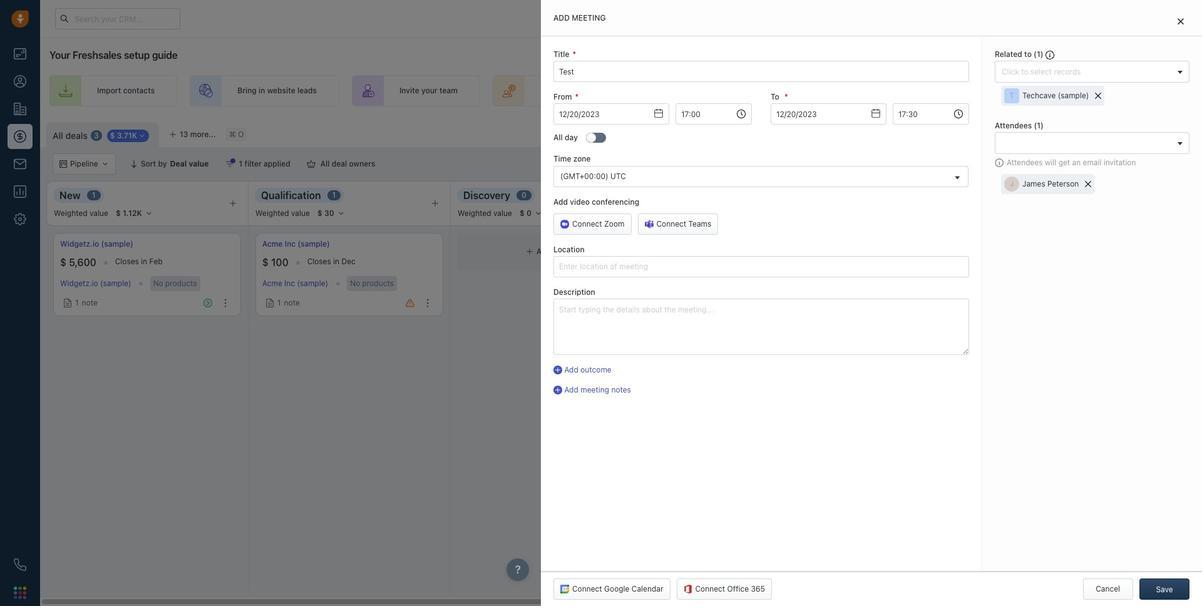 Task type: describe. For each thing, give the bounding box(es) containing it.
attendees for attendees ( 1 )
[[995, 121, 1032, 130]]

sequence
[[761, 86, 796, 95]]

2 acme from the top
[[262, 279, 282, 288]]

email
[[1083, 158, 1102, 167]]

bring in website leads link
[[190, 75, 339, 106]]

dialog containing add meeting
[[541, 0, 1203, 606]]

create sales sequence
[[714, 86, 796, 95]]

$ for $ 5,600
[[60, 257, 66, 268]]

100
[[271, 257, 289, 268]]

no products for $ 100
[[350, 279, 394, 288]]

office
[[728, 584, 749, 594]]

(sample) inside dialog
[[1058, 91, 1089, 100]]

quotas
[[1035, 159, 1061, 169]]

acme inside acme inc (sample) 'link'
[[262, 239, 283, 249]]

route leads to your team
[[541, 86, 631, 95]]

title
[[554, 49, 570, 59]]

1 widgetz.io from the top
[[60, 239, 99, 249]]

settings button
[[984, 122, 1039, 143]]

1 vertical spatial )
[[1041, 121, 1044, 130]]

$ for $ 100
[[262, 257, 269, 268]]

meeting for add meeting notes
[[581, 385, 609, 395]]

add meeting
[[554, 13, 606, 23]]

(sample) down closes in feb
[[100, 279, 131, 288]]

⌘
[[229, 130, 236, 139]]

all deals link
[[53, 129, 88, 142]]

in for $ 5,600
[[141, 257, 147, 266]]

your freshsales setup guide
[[49, 49, 178, 61]]

Search field
[[1135, 153, 1198, 175]]

note for $ 100
[[284, 298, 300, 308]]

add meeting notes link
[[554, 385, 970, 395]]

techcave (sample)
[[1023, 91, 1089, 100]]

description
[[554, 287, 595, 297]]

1 down the '$ 5,600' at the top
[[75, 298, 79, 308]]

import contacts
[[97, 86, 155, 95]]

in for $ 3,200
[[933, 257, 939, 266]]

time zone
[[554, 154, 591, 164]]

(sample) down closes in dec
[[297, 279, 328, 288]]

deal for add deal 'button'
[[1175, 128, 1190, 137]]

connect office 365 button
[[677, 579, 772, 600]]

1 acme inc (sample) from the top
[[262, 239, 330, 249]]

3,200
[[861, 257, 888, 268]]

import for import deals
[[1062, 128, 1086, 137]]

conferencing
[[592, 197, 640, 206]]

attendees for attendees will get an email invitation
[[1007, 158, 1043, 167]]

quotas and forecasting link
[[1023, 153, 1134, 175]]

invite your team
[[400, 86, 458, 95]]

settings
[[1002, 128, 1033, 137]]

related
[[995, 49, 1023, 59]]

1 right related
[[1037, 49, 1041, 59]]

james
[[1023, 179, 1046, 189]]

google
[[604, 584, 630, 594]]

5,600
[[69, 257, 96, 268]]

james peterson
[[1023, 179, 1079, 189]]

dec
[[342, 257, 356, 266]]

2 your from the left
[[595, 86, 611, 95]]

Start typing the details about the meeting... text field
[[554, 299, 970, 355]]

(gmt+00:00) utc
[[561, 171, 626, 181]]

1 widgetz.io (sample) from the top
[[60, 239, 133, 249]]

0 horizontal spatial to
[[585, 86, 592, 95]]

bring in website leads
[[237, 86, 317, 95]]

container_wx8msf4aqz5i3rn1 image inside 1 filter applied button
[[225, 160, 234, 168]]

discovery
[[464, 190, 511, 201]]

from
[[554, 92, 572, 102]]

(sample) up closes in dec
[[298, 239, 330, 249]]

quotas and forecasting
[[1035, 159, 1121, 169]]

connect for connect teams
[[657, 219, 687, 228]]

attendees ( 1 )
[[995, 121, 1044, 130]]

0 vertical spatial )
[[1041, 49, 1044, 59]]

closes for 100
[[307, 257, 331, 266]]

add video conferencing
[[554, 197, 640, 206]]

sales
[[740, 86, 759, 95]]

techcave
[[1023, 91, 1056, 100]]

Click to select records search field
[[999, 65, 1174, 78]]

invite your team link
[[352, 75, 480, 106]]

invitation
[[1104, 158, 1137, 167]]

tab panel containing add meeting
[[541, 0, 1203, 606]]

save
[[1157, 585, 1174, 594]]

create sales sequence link
[[666, 75, 818, 106]]

2 leads from the left
[[564, 86, 583, 95]]

1 filter applied
[[239, 159, 290, 168]]

inc inside 'link'
[[285, 239, 296, 249]]

connect teams button
[[638, 213, 719, 235]]

1 right settings
[[1037, 121, 1041, 130]]

import for import contacts
[[97, 86, 121, 95]]

teams
[[689, 219, 712, 228]]

zoom
[[604, 219, 625, 228]]

2 horizontal spatial container_wx8msf4aqz5i3rn1 image
[[720, 248, 727, 256]]

Search your CRM... text field
[[55, 8, 180, 29]]

(sample) up closes in feb
[[101, 239, 133, 249]]

days
[[948, 257, 965, 266]]

closes for 3,200
[[907, 257, 931, 266]]

route leads to your team link
[[493, 75, 653, 106]]

$ 3,200
[[852, 257, 888, 268]]

container_wx8msf4aqz5i3rn1 image inside quotas and forecasting link
[[1023, 160, 1032, 168]]

connect teams
[[657, 219, 712, 228]]

won
[[1053, 190, 1074, 201]]

no products for $ 5,600
[[153, 279, 197, 288]]

$ 100
[[262, 257, 289, 268]]

import deals
[[1062, 128, 1107, 137]]

no for $ 100
[[350, 279, 360, 288]]

import deals group
[[1045, 122, 1135, 143]]

import deals button
[[1045, 122, 1114, 143]]

phone image
[[14, 559, 26, 571]]

3 no products from the left
[[940, 279, 984, 288]]

closes in 6 days
[[907, 257, 965, 266]]

add meeting notes
[[565, 385, 631, 395]]

container_wx8msf4aqz5i3rn1 image inside settings popup button
[[990, 128, 999, 137]]

3
[[94, 131, 99, 140]]

connect zoom
[[572, 219, 625, 228]]

container_wx8msf4aqz5i3rn1 image down $ 100
[[266, 299, 274, 308]]

1 inside 1 filter applied button
[[239, 159, 243, 168]]

to
[[771, 92, 780, 102]]

add outcome link
[[554, 365, 970, 375]]

all deal owners button
[[299, 153, 384, 175]]

t
[[1010, 91, 1015, 100]]

peterson
[[1048, 179, 1079, 189]]

Location text field
[[554, 256, 970, 277]]

13
[[180, 130, 188, 139]]

connect google calendar button
[[554, 579, 671, 600]]

closes in feb
[[115, 257, 163, 266]]

an
[[1073, 158, 1081, 167]]

1 note for 5,600
[[75, 298, 98, 308]]

forecasting
[[1078, 159, 1121, 169]]

route
[[541, 86, 562, 95]]

contacts
[[123, 86, 155, 95]]

day
[[565, 133, 578, 142]]

6
[[941, 257, 946, 266]]



Task type: vqa. For each thing, say whether or not it's contained in the screenshot.
second + Click to add from the bottom
no



Task type: locate. For each thing, give the bounding box(es) containing it.
1 vertical spatial to
[[585, 86, 592, 95]]

connect office 365
[[696, 584, 765, 594]]

note down the 3,200
[[883, 298, 899, 308]]

to right related
[[1025, 49, 1032, 59]]

save button
[[1140, 579, 1190, 600]]

0 vertical spatial inc
[[285, 239, 296, 249]]

all for deals
[[53, 130, 63, 141]]

0 horizontal spatial your
[[422, 86, 438, 95]]

container_wx8msf4aqz5i3rn1 image inside 'all deal owners' button
[[307, 160, 315, 168]]

to
[[1025, 49, 1032, 59], [585, 86, 592, 95]]

1 team from the left
[[440, 86, 458, 95]]

2 inc from the top
[[284, 279, 295, 288]]

1 leads from the left
[[297, 86, 317, 95]]

no down 6
[[940, 279, 950, 288]]

1 closes from the left
[[115, 257, 139, 266]]

$ left 5,600
[[60, 257, 66, 268]]

location
[[554, 245, 585, 254]]

1 no from the left
[[153, 279, 163, 288]]

2 no products from the left
[[350, 279, 394, 288]]

2 ( from the top
[[1034, 121, 1037, 130]]

attendees down the t
[[995, 121, 1032, 130]]

team
[[440, 86, 458, 95], [613, 86, 631, 95]]

products
[[165, 279, 197, 288], [362, 279, 394, 288], [953, 279, 984, 288]]

2 products from the left
[[362, 279, 394, 288]]

acme inc (sample) link down 100
[[262, 279, 328, 288]]

inc
[[285, 239, 296, 249], [284, 279, 295, 288]]

$ left the 3,200
[[852, 257, 858, 268]]

acme up $ 100
[[262, 239, 283, 249]]

) right settings
[[1041, 121, 1044, 130]]

deals for all
[[65, 130, 88, 141]]

products for $ 100
[[362, 279, 394, 288]]

2 horizontal spatial closes
[[907, 257, 931, 266]]

1 horizontal spatial leads
[[564, 86, 583, 95]]

all inside button
[[321, 159, 330, 168]]

1 horizontal spatial closes
[[307, 257, 331, 266]]

2 note from the left
[[284, 298, 300, 308]]

leads right website
[[297, 86, 317, 95]]

) right related
[[1041, 49, 1044, 59]]

1 note for 100
[[277, 298, 300, 308]]

all day
[[554, 133, 578, 142]]

)
[[1041, 49, 1044, 59], [1041, 121, 1044, 130]]

in left 6
[[933, 257, 939, 266]]

0 vertical spatial to
[[1025, 49, 1032, 59]]

filter
[[245, 159, 262, 168]]

$ for $ 3,200
[[852, 257, 858, 268]]

widgetz.io up the '$ 5,600' at the top
[[60, 239, 99, 249]]

connect google calendar
[[572, 584, 664, 594]]

no products
[[153, 279, 197, 288], [350, 279, 394, 288], [940, 279, 984, 288]]

in left feb
[[141, 257, 147, 266]]

acme inc (sample) down 100
[[262, 279, 328, 288]]

connect down the video
[[572, 219, 602, 228]]

add deal inside add deal link
[[1054, 86, 1086, 95]]

1 vertical spatial widgetz.io (sample) link
[[60, 279, 131, 288]]

import inside button
[[1062, 128, 1086, 137]]

connect for connect office 365
[[696, 584, 725, 594]]

container_wx8msf4aqz5i3rn1 image left quotas
[[1023, 160, 1032, 168]]

widgetz.io (sample)
[[60, 239, 133, 249], [60, 279, 131, 288]]

1 vertical spatial meeting
[[581, 385, 609, 395]]

1 horizontal spatial deals
[[1088, 128, 1107, 137]]

Title text field
[[554, 61, 970, 82]]

1 note from the left
[[82, 298, 98, 308]]

connect for connect zoom
[[572, 219, 602, 228]]

container_wx8msf4aqz5i3rn1 image right applied
[[307, 160, 315, 168]]

acme inc (sample) link up 100
[[262, 239, 330, 249]]

0 vertical spatial widgetz.io
[[60, 239, 99, 249]]

zone
[[574, 154, 591, 164]]

1 horizontal spatial all
[[321, 159, 330, 168]]

0 horizontal spatial closes
[[115, 257, 139, 266]]

2 $ from the left
[[262, 257, 269, 268]]

0 horizontal spatial note
[[82, 298, 98, 308]]

close image
[[1178, 18, 1184, 25]]

0 vertical spatial acme inc (sample)
[[262, 239, 330, 249]]

1 acme from the top
[[262, 239, 283, 249]]

2 horizontal spatial no products
[[940, 279, 984, 288]]

all deal owners
[[321, 159, 375, 168]]

1 down 'all deal owners' button
[[332, 191, 336, 200]]

no down dec
[[350, 279, 360, 288]]

widgetz.io (sample) up 5,600
[[60, 239, 133, 249]]

your
[[422, 86, 438, 95], [595, 86, 611, 95]]

guide
[[152, 49, 178, 61]]

1 horizontal spatial products
[[362, 279, 394, 288]]

1 horizontal spatial container_wx8msf4aqz5i3rn1 image
[[526, 248, 534, 256]]

13 more... button
[[162, 126, 223, 143]]

$
[[60, 257, 66, 268], [262, 257, 269, 268], [852, 257, 858, 268]]

( right related
[[1034, 49, 1037, 59]]

add inside button
[[867, 298, 881, 308]]

2 0 from the left
[[1085, 191, 1090, 200]]

acme inc (sample) up 100
[[262, 239, 330, 249]]

no down feb
[[153, 279, 163, 288]]

1 products from the left
[[165, 279, 197, 288]]

deals up email
[[1088, 128, 1107, 137]]

$ 5,600
[[60, 257, 96, 268]]

1 left filter
[[239, 159, 243, 168]]

0 horizontal spatial team
[[440, 86, 458, 95]]

0 vertical spatial widgetz.io (sample)
[[60, 239, 133, 249]]

owners
[[349, 159, 375, 168]]

container_wx8msf4aqz5i3rn1 image left filter
[[225, 160, 234, 168]]

video
[[570, 197, 590, 206]]

applied
[[264, 159, 290, 168]]

connect left google
[[572, 584, 602, 594]]

3 closes from the left
[[907, 257, 931, 266]]

2 acme inc (sample) link from the top
[[262, 279, 328, 288]]

invite
[[400, 86, 419, 95]]

cancel button
[[1083, 579, 1133, 600]]

add outcome
[[565, 365, 612, 375]]

0 horizontal spatial no products
[[153, 279, 197, 288]]

utc
[[611, 171, 626, 181]]

3 $ from the left
[[852, 257, 858, 268]]

(gmt+00:00) utc link
[[554, 166, 969, 186]]

no
[[153, 279, 163, 288], [350, 279, 360, 288], [940, 279, 950, 288]]

3 note from the left
[[883, 298, 899, 308]]

note for $ 5,600
[[82, 298, 98, 308]]

team right the invite
[[440, 86, 458, 95]]

container_wx8msf4aqz5i3rn1 image inside add note button
[[855, 299, 864, 308]]

None text field
[[676, 104, 752, 125], [893, 104, 970, 125], [676, 104, 752, 125], [893, 104, 970, 125]]

2 horizontal spatial all
[[554, 133, 563, 142]]

0 horizontal spatial $
[[60, 257, 66, 268]]

0 vertical spatial (
[[1034, 49, 1037, 59]]

all left 3
[[53, 130, 63, 141]]

deals
[[1088, 128, 1107, 137], [65, 130, 88, 141]]

1 horizontal spatial import
[[1062, 128, 1086, 137]]

add deal inside add deal 'button'
[[1158, 128, 1190, 137]]

freshsales
[[73, 49, 122, 61]]

all deals 3
[[53, 130, 99, 141]]

1 horizontal spatial $
[[262, 257, 269, 268]]

widgetz.io down the '$ 5,600' at the top
[[60, 279, 98, 288]]

cancel
[[1096, 584, 1121, 594]]

deals inside import deals button
[[1088, 128, 1107, 137]]

2 horizontal spatial $
[[852, 257, 858, 268]]

in for $ 100
[[333, 257, 340, 266]]

1 vertical spatial acme
[[262, 279, 282, 288]]

0 vertical spatial import
[[97, 86, 121, 95]]

connect left 'office'
[[696, 584, 725, 594]]

acme down $ 100
[[262, 279, 282, 288]]

0 for discovery
[[522, 191, 527, 200]]

note down 5,600
[[82, 298, 98, 308]]

1 ( from the top
[[1034, 49, 1037, 59]]

0 horizontal spatial products
[[165, 279, 197, 288]]

13 more...
[[180, 130, 216, 139]]

widgetz.io (sample) link down 5,600
[[60, 279, 131, 288]]

$ left 100
[[262, 257, 269, 268]]

1 widgetz.io (sample) link from the top
[[60, 239, 133, 249]]

3 products from the left
[[953, 279, 984, 288]]

container_wx8msf4aqz5i3rn1 image
[[225, 160, 234, 168], [526, 248, 534, 256], [720, 248, 727, 256]]

add note
[[867, 298, 899, 308]]

widgetz.io (sample) link up 5,600
[[60, 239, 133, 249]]

calendar
[[632, 584, 664, 594]]

0 vertical spatial acme
[[262, 239, 283, 249]]

1 no products from the left
[[153, 279, 197, 288]]

0 horizontal spatial 1 note
[[75, 298, 98, 308]]

1 horizontal spatial to
[[1025, 49, 1032, 59]]

1 vertical spatial acme inc (sample)
[[262, 279, 328, 288]]

import up attendees will get an email invitation
[[1062, 128, 1086, 137]]

1 horizontal spatial your
[[595, 86, 611, 95]]

outcome
[[581, 365, 612, 375]]

time
[[554, 154, 572, 164]]

freshworks switcher image
[[14, 587, 26, 599]]

0 vertical spatial attendees
[[995, 121, 1032, 130]]

2 horizontal spatial products
[[953, 279, 984, 288]]

add inside 'button'
[[1158, 128, 1173, 137]]

1 horizontal spatial 0
[[1085, 191, 1090, 200]]

2 no from the left
[[350, 279, 360, 288]]

1 vertical spatial acme inc (sample) link
[[262, 279, 328, 288]]

deal inside button
[[332, 159, 347, 168]]

widgetz.io (sample) down 5,600
[[60, 279, 131, 288]]

1 inc from the top
[[285, 239, 296, 249]]

all
[[53, 130, 63, 141], [554, 133, 563, 142], [321, 159, 330, 168]]

2 horizontal spatial note
[[883, 298, 899, 308]]

1 $ from the left
[[60, 257, 66, 268]]

in left dec
[[333, 257, 340, 266]]

( right settings
[[1034, 121, 1037, 130]]

closes left dec
[[307, 257, 331, 266]]

in right "bring"
[[259, 86, 265, 95]]

0 vertical spatial acme inc (sample) link
[[262, 239, 330, 249]]

no products down feb
[[153, 279, 197, 288]]

your
[[49, 49, 70, 61]]

2 horizontal spatial no
[[940, 279, 950, 288]]

deal for 'all deal owners' button
[[332, 159, 347, 168]]

attendees up james
[[1007, 158, 1043, 167]]

to inside dialog
[[1025, 49, 1032, 59]]

all inside tab panel
[[554, 133, 563, 142]]

closes left 6
[[907, 257, 931, 266]]

⌘ o
[[229, 130, 244, 139]]

1 filter applied button
[[217, 153, 299, 175]]

connect
[[572, 219, 602, 228], [657, 219, 687, 228], [572, 584, 602, 594], [696, 584, 725, 594]]

container_wx8msf4aqz5i3rn1 image
[[990, 128, 999, 137], [307, 160, 315, 168], [1023, 160, 1032, 168], [63, 299, 72, 308], [266, 299, 274, 308], [855, 299, 864, 308]]

new
[[60, 190, 81, 201]]

website
[[267, 86, 295, 95]]

1 vertical spatial widgetz.io
[[60, 279, 98, 288]]

2 acme inc (sample) from the top
[[262, 279, 328, 288]]

inc up 100
[[285, 239, 296, 249]]

your right the invite
[[422, 86, 438, 95]]

0 vertical spatial widgetz.io (sample) link
[[60, 239, 133, 249]]

2 widgetz.io from the top
[[60, 279, 98, 288]]

1 vertical spatial import
[[1062, 128, 1086, 137]]

your up -- text field
[[595, 86, 611, 95]]

meeting for add meeting
[[572, 13, 606, 23]]

setup
[[124, 49, 150, 61]]

0 horizontal spatial all
[[53, 130, 63, 141]]

deals left 3
[[65, 130, 88, 141]]

0 horizontal spatial import
[[97, 86, 121, 95]]

1 horizontal spatial no products
[[350, 279, 394, 288]]

0 horizontal spatial container_wx8msf4aqz5i3rn1 image
[[225, 160, 234, 168]]

(sample) down click to select records search box
[[1058, 91, 1089, 100]]

1 horizontal spatial no
[[350, 279, 360, 288]]

o
[[238, 130, 244, 139]]

-- text field
[[771, 104, 887, 125]]

connect left teams on the top right of page
[[657, 219, 687, 228]]

closes left feb
[[115, 257, 139, 266]]

0 horizontal spatial 0
[[522, 191, 527, 200]]

connect zoom button
[[554, 213, 632, 235]]

notes
[[612, 385, 631, 395]]

1 your from the left
[[422, 86, 438, 95]]

2 team from the left
[[613, 86, 631, 95]]

get
[[1059, 158, 1071, 167]]

1 0 from the left
[[522, 191, 527, 200]]

note inside button
[[883, 298, 899, 308]]

related to ( 1 )
[[995, 49, 1046, 59]]

all left owners
[[321, 159, 330, 168]]

qualification
[[261, 190, 321, 201]]

no products down dec
[[350, 279, 394, 288]]

container_wx8msf4aqz5i3rn1 image left settings
[[990, 128, 999, 137]]

0 for won
[[1085, 191, 1090, 200]]

in
[[259, 86, 265, 95], [141, 257, 147, 266], [333, 257, 340, 266], [933, 257, 939, 266]]

2 closes from the left
[[307, 257, 331, 266]]

1 1 note from the left
[[75, 298, 98, 308]]

1 vertical spatial widgetz.io (sample)
[[60, 279, 131, 288]]

container_wx8msf4aqz5i3rn1 image left location
[[526, 248, 534, 256]]

no for $ 5,600
[[153, 279, 163, 288]]

team up -- text field
[[613, 86, 631, 95]]

container_wx8msf4aqz5i3rn1 image down the '$ 5,600' at the top
[[63, 299, 72, 308]]

closes
[[115, 257, 139, 266], [307, 257, 331, 266], [907, 257, 931, 266]]

bring
[[237, 86, 257, 95]]

2 1 note from the left
[[277, 298, 300, 308]]

import left contacts
[[97, 86, 121, 95]]

closes for 5,600
[[115, 257, 139, 266]]

0 right discovery
[[522, 191, 527, 200]]

create
[[714, 86, 738, 95]]

all for day
[[554, 133, 563, 142]]

phone element
[[8, 552, 33, 578]]

1 right new
[[92, 191, 96, 200]]

deals for import
[[1088, 128, 1107, 137]]

tab panel
[[541, 0, 1203, 606]]

leads right route
[[564, 86, 583, 95]]

1 horizontal spatial 1 note
[[277, 298, 300, 308]]

1 down 100
[[277, 298, 281, 308]]

2 widgetz.io (sample) link from the top
[[60, 279, 131, 288]]

0 vertical spatial meeting
[[572, 13, 606, 23]]

inc down 100
[[284, 279, 295, 288]]

dialog
[[541, 0, 1203, 606]]

0 right won
[[1085, 191, 1090, 200]]

0 horizontal spatial no
[[153, 279, 163, 288]]

note down 100
[[284, 298, 300, 308]]

1 horizontal spatial team
[[613, 86, 631, 95]]

to right "from"
[[585, 86, 592, 95]]

note
[[82, 298, 98, 308], [284, 298, 300, 308], [883, 298, 899, 308]]

products for $ 5,600
[[165, 279, 197, 288]]

container_wx8msf4aqz5i3rn1 image up the location text field on the top of page
[[720, 248, 727, 256]]

0 horizontal spatial leads
[[297, 86, 317, 95]]

1 acme inc (sample) link from the top
[[262, 239, 330, 249]]

(sample)
[[1058, 91, 1089, 100], [101, 239, 133, 249], [298, 239, 330, 249], [100, 279, 131, 288], [297, 279, 328, 288]]

no products down days
[[940, 279, 984, 288]]

3 no from the left
[[940, 279, 950, 288]]

acme inc (sample)
[[262, 239, 330, 249], [262, 279, 328, 288]]

container_wx8msf4aqz5i3rn1 image left add note
[[855, 299, 864, 308]]

1 note down 100
[[277, 298, 300, 308]]

1 vertical spatial (
[[1034, 121, 1037, 130]]

attendees
[[995, 121, 1032, 130], [1007, 158, 1043, 167]]

all left day
[[554, 133, 563, 142]]

1 horizontal spatial note
[[284, 298, 300, 308]]

0 horizontal spatial deals
[[65, 130, 88, 141]]

will
[[1045, 158, 1057, 167]]

1 note down 5,600
[[75, 298, 98, 308]]

2 widgetz.io (sample) from the top
[[60, 279, 131, 288]]

1 vertical spatial inc
[[284, 279, 295, 288]]

connect for connect google calendar
[[572, 584, 602, 594]]

all for deal
[[321, 159, 330, 168]]

more...
[[190, 130, 216, 139]]

deal for add deal link
[[1071, 86, 1086, 95]]

1 vertical spatial attendees
[[1007, 158, 1043, 167]]

deal inside 'button'
[[1175, 128, 1190, 137]]

-- text field
[[554, 104, 670, 125]]



